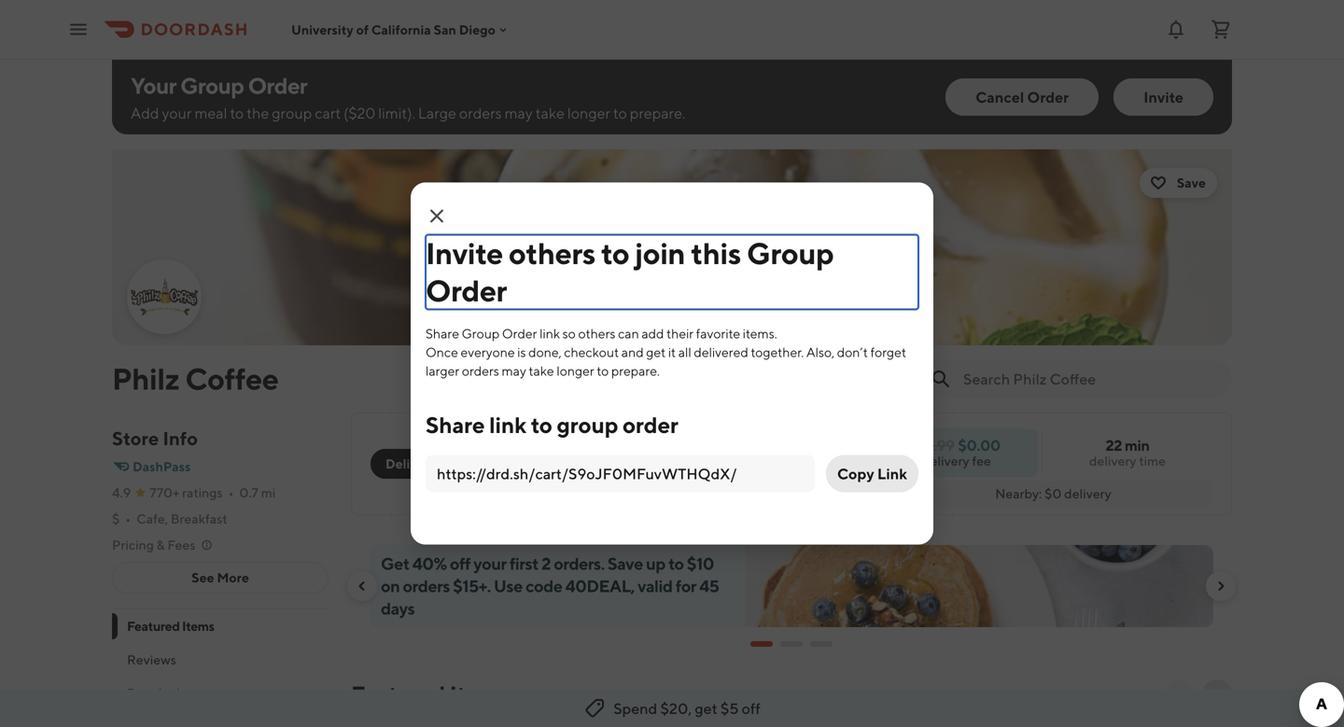 Task type: vqa. For each thing, say whether or not it's contained in the screenshot.
join
yes



Task type: describe. For each thing, give the bounding box(es) containing it.
$3.99 $0.00 delivery fee
[[917, 436, 1001, 469]]

order inside your group order add your meal to the group cart ($20 limit). large orders may take longer to prepare.
[[248, 72, 307, 99]]

cancel
[[976, 88, 1024, 106]]

off inside get 40% off your first 2 orders. save up to $10 on orders $15+.  use code 40deal, valid for 45 days
[[450, 554, 471, 574]]

all
[[678, 344, 692, 360]]

order
[[623, 412, 678, 438]]

cafe,
[[136, 511, 168, 527]]

0 vertical spatial featured items
[[127, 619, 214, 634]]

get inside share group order link so others can add their favorite items. once everyone is done, checkout and get it all delivered together. also, don't forget larger orders may take longer to prepare.
[[646, 344, 666, 360]]

invite for invite others to join this group order
[[426, 236, 503, 271]]

get 40% off your first 2 orders. save up to $10 on orders $15+.  use code 40deal, valid for 45 days
[[381, 554, 719, 619]]

time
[[1139, 453, 1166, 469]]

prepare. inside share group order link so others can add their favorite items. once everyone is done, checkout and get it all delivered together. also, don't forget larger orders may take longer to prepare.
[[611, 363, 660, 379]]

pickup
[[466, 456, 508, 471]]

0.7
[[239, 485, 259, 500]]

spend
[[614, 700, 658, 717]]

the
[[247, 104, 269, 122]]

nearby:
[[995, 486, 1042, 501]]

it
[[668, 344, 676, 360]]

items inside heading
[[450, 681, 508, 708]]

$3.99
[[917, 436, 955, 454]]

info
[[163, 428, 198, 450]]

popular items
[[127, 686, 209, 701]]

their
[[667, 326, 694, 341]]

45
[[700, 576, 719, 596]]

orders inside your group order add your meal to the group cart ($20 limit). large orders may take longer to prepare.
[[459, 104, 502, 122]]

copy
[[837, 465, 874, 483]]

limit).
[[378, 104, 415, 122]]

longer inside share group order link so others can add their favorite items. once everyone is done, checkout and get it all delivered together. also, don't forget larger orders may take longer to prepare.
[[557, 363, 594, 379]]

$
[[112, 511, 120, 527]]

up
[[646, 554, 666, 574]]

longer inside your group order add your meal to the group cart ($20 limit). large orders may take longer to prepare.
[[568, 104, 611, 122]]

order inside cancel order button
[[1027, 88, 1069, 106]]

0.7 mi
[[239, 485, 276, 500]]

popular items button
[[112, 677, 329, 710]]

pricing & fees
[[112, 537, 195, 553]]

store info
[[112, 428, 198, 450]]

so
[[563, 326, 576, 341]]

pricing & fees button
[[112, 536, 214, 555]]

together.
[[751, 344, 804, 360]]

see
[[192, 570, 214, 585]]

cancel order
[[976, 88, 1069, 106]]

link
[[877, 465, 907, 483]]

Share link text field
[[437, 464, 804, 484]]

1 vertical spatial featured items
[[351, 681, 508, 708]]

popular
[[127, 686, 173, 701]]

0 items, open order cart image
[[1210, 18, 1232, 41]]

add
[[642, 326, 664, 341]]

Pickup radio
[[440, 449, 523, 479]]

days
[[381, 598, 415, 619]]

$10
[[687, 554, 714, 574]]

delivery for $0.00
[[922, 453, 970, 469]]

checkout
[[564, 344, 619, 360]]

1 vertical spatial link
[[489, 412, 527, 438]]

next button of carousel image
[[1214, 579, 1229, 594]]

$0
[[1045, 486, 1062, 501]]

coffee
[[185, 361, 279, 396]]

select promotional banner element
[[751, 627, 833, 661]]

others inside invite others to join this group order
[[509, 236, 596, 271]]

breakfast
[[171, 511, 227, 527]]

1 horizontal spatial off
[[742, 700, 761, 717]]

$20,
[[660, 700, 692, 717]]

delivery
[[386, 456, 436, 471]]

on
[[381, 576, 400, 596]]

min
[[1125, 436, 1150, 454]]

meal
[[195, 104, 227, 122]]

favorite
[[696, 326, 740, 341]]

22
[[1106, 436, 1122, 454]]

40deal,
[[565, 576, 635, 596]]

open menu image
[[67, 18, 90, 41]]

order methods option group
[[371, 449, 523, 479]]

to inside get 40% off your first 2 orders. save up to $10 on orders $15+.  use code 40deal, valid for 45 days
[[669, 554, 684, 574]]

22 min delivery time
[[1089, 436, 1166, 469]]

also,
[[806, 344, 835, 360]]

invite button
[[1114, 78, 1214, 116]]

everyone
[[461, 344, 515, 360]]

can
[[618, 326, 639, 341]]

orders inside share group order link so others can add their favorite items. once everyone is done, checkout and get it all delivered together. also, don't forget larger orders may take longer to prepare.
[[462, 363, 499, 379]]

to inside invite others to join this group order
[[601, 236, 630, 271]]

reviews button
[[112, 643, 329, 677]]

cart
[[315, 104, 341, 122]]

to inside share group order link so others can add their favorite items. once everyone is done, checkout and get it all delivered together. also, don't forget larger orders may take longer to prepare.
[[597, 363, 609, 379]]

and
[[622, 344, 644, 360]]

order inside share group order link so others can add their favorite items. once everyone is done, checkout and get it all delivered together. also, don't forget larger orders may take longer to prepare.
[[502, 326, 537, 341]]

your inside get 40% off your first 2 orders. save up to $10 on orders $15+.  use code 40deal, valid for 45 days
[[474, 554, 507, 574]]

0 horizontal spatial featured
[[127, 619, 180, 634]]

orders.
[[554, 554, 605, 574]]

see more
[[192, 570, 249, 585]]

delivered
[[694, 344, 749, 360]]

your inside your group order add your meal to the group cart ($20 limit). large orders may take longer to prepare.
[[162, 104, 192, 122]]

share link to group order
[[426, 412, 678, 438]]

group inside your group order add your meal to the group cart ($20 limit). large orders may take longer to prepare.
[[272, 104, 312, 122]]

first
[[510, 554, 539, 574]]

once
[[426, 344, 458, 360]]

share for share group order link so others can add their favorite items. once everyone is done, checkout and get it all delivered together. also, don't forget larger orders may take longer to prepare.
[[426, 326, 459, 341]]

invite others to join this group order
[[426, 236, 834, 308]]

fees
[[168, 537, 195, 553]]

prepare. inside your group order add your meal to the group cart ($20 limit). large orders may take longer to prepare.
[[630, 104, 686, 122]]

770+ ratings •
[[150, 485, 234, 500]]

spend $20, get $5 off
[[614, 700, 761, 717]]

take inside your group order add your meal to the group cart ($20 limit). large orders may take longer to prepare.
[[536, 104, 565, 122]]

diego
[[459, 22, 496, 37]]

items inside button
[[176, 686, 209, 701]]

copy link
[[837, 465, 907, 483]]

valid
[[638, 576, 673, 596]]

delivery for min
[[1089, 453, 1137, 469]]



Task type: locate. For each thing, give the bounding box(es) containing it.
nearby: $0 delivery
[[995, 486, 1112, 501]]

university of california san diego
[[291, 22, 496, 37]]

delivery inside $3.99 $0.00 delivery fee
[[922, 453, 970, 469]]

order
[[248, 72, 307, 99], [1027, 88, 1069, 106], [426, 273, 507, 308], [502, 326, 537, 341]]

delivery
[[922, 453, 970, 469], [1089, 453, 1137, 469], [1064, 486, 1112, 501]]

fee
[[972, 453, 991, 469]]

order up "everyone"
[[426, 273, 507, 308]]

dashpass
[[133, 459, 191, 474]]

group right the this
[[747, 236, 834, 271]]

previous button of carousel image
[[1173, 687, 1188, 702]]

0 vertical spatial prepare.
[[630, 104, 686, 122]]

group inside share group order link so others can add their favorite items. once everyone is done, checkout and get it all delivered together. also, don't forget larger orders may take longer to prepare.
[[462, 326, 500, 341]]

$5
[[721, 700, 739, 717]]

may
[[505, 104, 533, 122], [502, 363, 526, 379]]

orders right the large
[[459, 104, 502, 122]]

delivery for $0
[[1064, 486, 1112, 501]]

0 vertical spatial save
[[1177, 175, 1206, 190]]

add
[[131, 104, 159, 122]]

1 vertical spatial prepare.
[[611, 363, 660, 379]]

group
[[272, 104, 312, 122], [557, 412, 618, 438]]

•
[[228, 485, 234, 500], [125, 511, 131, 527]]

Item Search search field
[[963, 369, 1217, 389]]

others up so
[[509, 236, 596, 271]]

1 vertical spatial invite
[[426, 236, 503, 271]]

2 share from the top
[[426, 412, 485, 438]]

code
[[526, 576, 562, 596]]

save button
[[1140, 168, 1217, 198]]

may right the large
[[505, 104, 533, 122]]

2 horizontal spatial group
[[747, 236, 834, 271]]

1 vertical spatial longer
[[557, 363, 594, 379]]

off right '$5'
[[742, 700, 761, 717]]

• right $
[[125, 511, 131, 527]]

get left '$5'
[[695, 700, 718, 717]]

save inside button
[[1177, 175, 1206, 190]]

delivery inside 22 min delivery time
[[1089, 453, 1137, 469]]

0 vertical spatial group
[[180, 72, 244, 99]]

1 vertical spatial get
[[695, 700, 718, 717]]

philz coffee image
[[112, 149, 1232, 345], [129, 261, 200, 332]]

your
[[131, 72, 176, 99]]

orders
[[459, 104, 502, 122], [462, 363, 499, 379], [403, 576, 450, 596]]

share
[[426, 326, 459, 341], [426, 412, 485, 438]]

share up once
[[426, 326, 459, 341]]

forget
[[871, 344, 907, 360]]

share inside share group order link so others can add their favorite items. once everyone is done, checkout and get it all delivered together. also, don't forget larger orders may take longer to prepare.
[[426, 326, 459, 341]]

previous button of carousel image
[[355, 579, 370, 594]]

group inside invite others to join this group order
[[747, 236, 834, 271]]

may inside share group order link so others can add their favorite items. once everyone is done, checkout and get it all delivered together. also, don't forget larger orders may take longer to prepare.
[[502, 363, 526, 379]]

&
[[157, 537, 165, 553]]

0 vertical spatial orders
[[459, 104, 502, 122]]

$ • cafe, breakfast
[[112, 511, 227, 527]]

Delivery radio
[[371, 449, 451, 479]]

copy link button
[[826, 455, 919, 492]]

off up $15+.
[[450, 554, 471, 574]]

40%
[[412, 554, 447, 574]]

philz coffee
[[112, 361, 279, 396]]

1 horizontal spatial get
[[695, 700, 718, 717]]

group for share group order link so others can add their favorite items.
[[462, 326, 500, 341]]

0 vertical spatial longer
[[568, 104, 611, 122]]

notification bell image
[[1165, 18, 1188, 41]]

orders down 40%
[[403, 576, 450, 596]]

close invite others to join this group order image
[[426, 205, 448, 227]]

store
[[112, 428, 159, 450]]

• left 0.7
[[228, 485, 234, 500]]

share group order link so others can add their favorite items. once everyone is done, checkout and get it all delivered together. also, don't forget larger orders may take longer to prepare.
[[426, 326, 907, 379]]

link
[[540, 326, 560, 341], [489, 412, 527, 438]]

0 vertical spatial off
[[450, 554, 471, 574]]

1 horizontal spatial featured
[[351, 681, 445, 708]]

invite inside invite "button"
[[1144, 88, 1184, 106]]

0 horizontal spatial featured items
[[127, 619, 214, 634]]

1 vertical spatial orders
[[462, 363, 499, 379]]

featured down days
[[351, 681, 445, 708]]

larger
[[426, 363, 460, 379]]

0 horizontal spatial get
[[646, 344, 666, 360]]

featured items down days
[[351, 681, 508, 708]]

longer
[[568, 104, 611, 122], [557, 363, 594, 379]]

1 horizontal spatial your
[[474, 554, 507, 574]]

featured items
[[127, 619, 214, 634], [351, 681, 508, 708]]

delivery left time
[[1089, 453, 1137, 469]]

your right add
[[162, 104, 192, 122]]

order right cancel
[[1027, 88, 1069, 106]]

invite for invite
[[1144, 88, 1184, 106]]

1 horizontal spatial group
[[462, 326, 500, 341]]

1 vertical spatial featured
[[351, 681, 445, 708]]

this
[[691, 236, 741, 271]]

$0.00
[[958, 436, 1001, 454]]

next button of carousel image
[[1210, 687, 1225, 702]]

0 vertical spatial take
[[536, 104, 565, 122]]

link inside share group order link so others can add their favorite items. once everyone is done, checkout and get it all delivered together. also, don't forget larger orders may take longer to prepare.
[[540, 326, 560, 341]]

get left it
[[646, 344, 666, 360]]

1 horizontal spatial group
[[557, 412, 618, 438]]

link up pickup
[[489, 412, 527, 438]]

1 vertical spatial group
[[557, 412, 618, 438]]

save left "up"
[[608, 554, 643, 574]]

group inside your group order add your meal to the group cart ($20 limit). large orders may take longer to prepare.
[[180, 72, 244, 99]]

invite inside invite others to join this group order
[[426, 236, 503, 271]]

share up order methods option group
[[426, 412, 485, 438]]

1 vertical spatial take
[[529, 363, 554, 379]]

order up is
[[502, 326, 537, 341]]

0 vertical spatial others
[[509, 236, 596, 271]]

1 vertical spatial your
[[474, 554, 507, 574]]

orders inside get 40% off your first 2 orders. save up to $10 on orders $15+.  use code 40deal, valid for 45 days
[[403, 576, 450, 596]]

ratings
[[182, 485, 223, 500]]

california
[[371, 22, 431, 37]]

invite down notification bell icon
[[1144, 88, 1184, 106]]

join
[[635, 236, 685, 271]]

group for your group order
[[180, 72, 244, 99]]

1 horizontal spatial invite
[[1144, 88, 1184, 106]]

0 horizontal spatial invite
[[426, 236, 503, 271]]

more
[[217, 570, 249, 585]]

1 horizontal spatial save
[[1177, 175, 1206, 190]]

may down is
[[502, 363, 526, 379]]

0 horizontal spatial •
[[125, 511, 131, 527]]

link left so
[[540, 326, 560, 341]]

0 horizontal spatial group
[[180, 72, 244, 99]]

order inside invite others to join this group order
[[426, 273, 507, 308]]

1 vertical spatial others
[[578, 326, 616, 341]]

($20
[[344, 104, 376, 122]]

0 vertical spatial your
[[162, 104, 192, 122]]

others inside share group order link so others can add their favorite items. once everyone is done, checkout and get it all delivered together. also, don't forget larger orders may take longer to prepare.
[[578, 326, 616, 341]]

0 horizontal spatial group
[[272, 104, 312, 122]]

1 vertical spatial off
[[742, 700, 761, 717]]

1 horizontal spatial featured items
[[351, 681, 508, 708]]

1 vertical spatial may
[[502, 363, 526, 379]]

featured up reviews
[[127, 619, 180, 634]]

1 vertical spatial •
[[125, 511, 131, 527]]

1 horizontal spatial link
[[540, 326, 560, 341]]

order up the
[[248, 72, 307, 99]]

of
[[356, 22, 369, 37]]

get
[[381, 554, 409, 574]]

large
[[418, 104, 456, 122]]

770+
[[150, 485, 180, 500]]

mi
[[261, 485, 276, 500]]

featured items heading
[[351, 680, 508, 710]]

items
[[182, 619, 214, 634], [450, 681, 508, 708], [176, 686, 209, 701]]

1 share from the top
[[426, 326, 459, 341]]

group up "everyone"
[[462, 326, 500, 341]]

1 horizontal spatial •
[[228, 485, 234, 500]]

4.9
[[112, 485, 131, 500]]

san
[[434, 22, 456, 37]]

2 vertical spatial orders
[[403, 576, 450, 596]]

0 vertical spatial link
[[540, 326, 560, 341]]

featured inside heading
[[351, 681, 445, 708]]

save inside get 40% off your first 2 orders. save up to $10 on orders $15+.  use code 40deal, valid for 45 days
[[608, 554, 643, 574]]

university of california san diego button
[[291, 22, 511, 37]]

0 horizontal spatial save
[[608, 554, 643, 574]]

your up use
[[474, 554, 507, 574]]

0 vertical spatial group
[[272, 104, 312, 122]]

0 vertical spatial get
[[646, 344, 666, 360]]

save down invite "button"
[[1177, 175, 1206, 190]]

delivery right '$0'
[[1064, 486, 1112, 501]]

0 vertical spatial •
[[228, 485, 234, 500]]

0 horizontal spatial your
[[162, 104, 192, 122]]

group up share link text field
[[557, 412, 618, 438]]

save
[[1177, 175, 1206, 190], [608, 554, 643, 574]]

for
[[676, 576, 697, 596]]

1 vertical spatial group
[[747, 236, 834, 271]]

philz
[[112, 361, 180, 396]]

invite down close invite others to join this group order icon
[[426, 236, 503, 271]]

off
[[450, 554, 471, 574], [742, 700, 761, 717]]

take
[[536, 104, 565, 122], [529, 363, 554, 379]]

2 vertical spatial group
[[462, 326, 500, 341]]

others
[[509, 236, 596, 271], [578, 326, 616, 341]]

share for share link to group order
[[426, 412, 485, 438]]

0 vertical spatial invite
[[1144, 88, 1184, 106]]

0 vertical spatial share
[[426, 326, 459, 341]]

your group order add your meal to the group cart ($20 limit). large orders may take longer to prepare.
[[131, 72, 686, 122]]

group up meal on the top
[[180, 72, 244, 99]]

may inside your group order add your meal to the group cart ($20 limit). large orders may take longer to prepare.
[[505, 104, 533, 122]]

use
[[494, 576, 523, 596]]

see more button
[[113, 563, 328, 593]]

2
[[542, 554, 551, 574]]

to
[[230, 104, 244, 122], [613, 104, 627, 122], [601, 236, 630, 271], [597, 363, 609, 379], [531, 412, 552, 438], [669, 554, 684, 574]]

done,
[[529, 344, 562, 360]]

0 vertical spatial featured
[[127, 619, 180, 634]]

orders down "everyone"
[[462, 363, 499, 379]]

featured items up reviews
[[127, 619, 214, 634]]

0 vertical spatial may
[[505, 104, 533, 122]]

delivery left 'fee'
[[922, 453, 970, 469]]

items.
[[743, 326, 777, 341]]

university
[[291, 22, 354, 37]]

pricing
[[112, 537, 154, 553]]

take inside share group order link so others can add their favorite items. once everyone is done, checkout and get it all delivered together. also, don't forget larger orders may take longer to prepare.
[[529, 363, 554, 379]]

0 horizontal spatial off
[[450, 554, 471, 574]]

others up checkout
[[578, 326, 616, 341]]

1 vertical spatial save
[[608, 554, 643, 574]]

group right the
[[272, 104, 312, 122]]

1 vertical spatial share
[[426, 412, 485, 438]]

0 horizontal spatial link
[[489, 412, 527, 438]]

$15+.
[[453, 576, 491, 596]]



